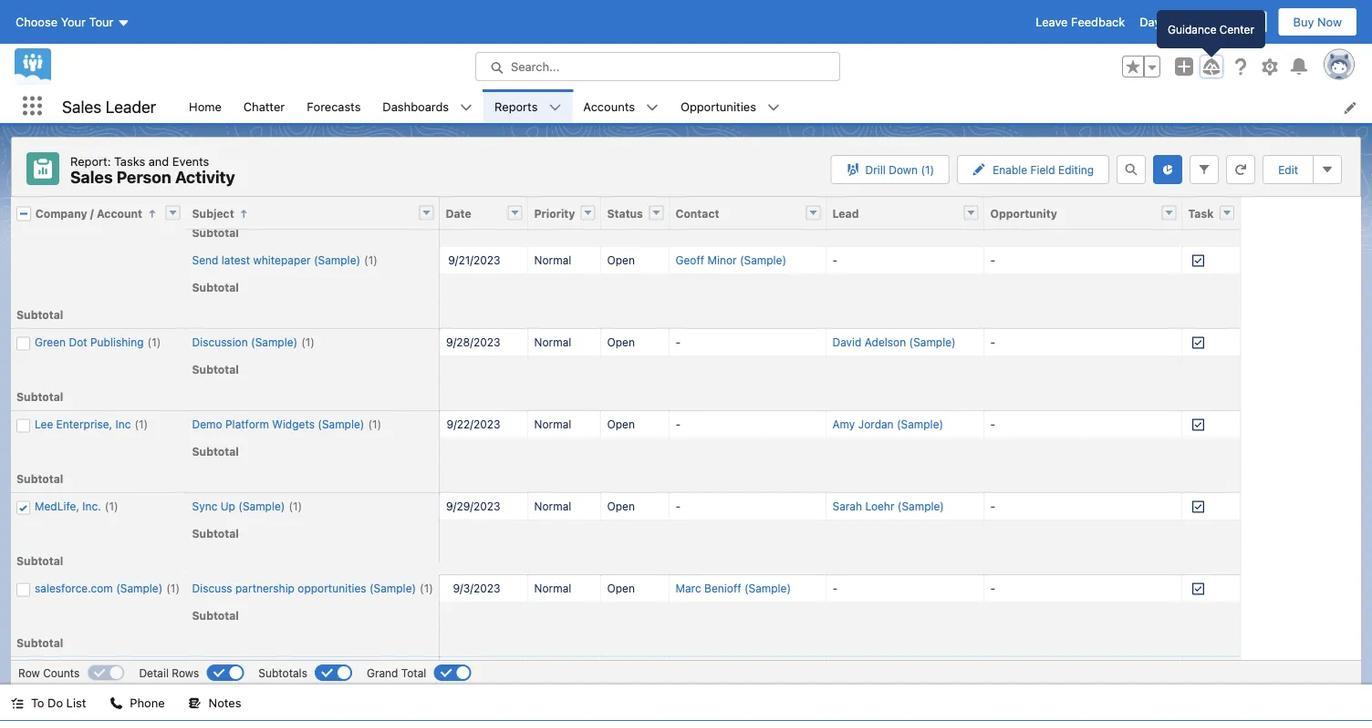 Task type: vqa. For each thing, say whether or not it's contained in the screenshot.
send quote link to the top
no



Task type: describe. For each thing, give the bounding box(es) containing it.
buy
[[1293, 15, 1314, 29]]

30
[[1244, 15, 1260, 29]]

sales leader
[[62, 96, 156, 116]]

opportunities link
[[670, 89, 767, 123]]

buy now
[[1293, 15, 1342, 29]]

leader
[[106, 96, 156, 116]]

leave feedback link
[[1036, 15, 1125, 29]]

sales
[[62, 96, 102, 116]]

notes
[[209, 697, 241, 710]]

now
[[1318, 15, 1342, 29]]

accounts
[[583, 99, 635, 113]]

days
[[1140, 15, 1167, 29]]

to do list
[[31, 697, 86, 710]]

forecasts
[[307, 99, 361, 113]]

text default image inside phone button
[[110, 698, 123, 710]]

text default image for accounts
[[646, 101, 659, 114]]

buy now button
[[1278, 7, 1358, 36]]

list
[[66, 697, 86, 710]]

forecasts link
[[296, 89, 372, 123]]

dashboards
[[383, 99, 449, 113]]

do
[[48, 697, 63, 710]]

left
[[1170, 15, 1188, 29]]

text default image inside notes button
[[189, 698, 201, 710]]

opportunities
[[681, 99, 756, 113]]

search...
[[511, 60, 560, 73]]

phone button
[[99, 685, 176, 722]]

feedback
[[1071, 15, 1125, 29]]

your
[[61, 15, 86, 29]]

leave
[[1036, 15, 1068, 29]]

leave feedback
[[1036, 15, 1125, 29]]

reports list item
[[484, 89, 572, 123]]

in
[[1192, 15, 1201, 29]]



Task type: locate. For each thing, give the bounding box(es) containing it.
1 vertical spatial text default image
[[11, 698, 24, 710]]

text default image right reports on the top left of page
[[549, 101, 561, 114]]

to
[[31, 697, 44, 710]]

choose your tour button
[[15, 7, 131, 36]]

phone
[[130, 697, 165, 710]]

dashboards list item
[[372, 89, 484, 123]]

notes button
[[178, 685, 252, 722]]

text default image left reports link
[[460, 101, 473, 114]]

text default image down search... button
[[646, 101, 659, 114]]

home link
[[178, 89, 233, 123]]

text default image left phone
[[110, 698, 123, 710]]

days left in trial
[[1140, 15, 1225, 29]]

accounts list item
[[572, 89, 670, 123]]

tour
[[89, 15, 114, 29]]

0 vertical spatial text default image
[[767, 101, 780, 114]]

text default image right opportunities
[[767, 101, 780, 114]]

text default image left the notes at left bottom
[[189, 698, 201, 710]]

reports
[[495, 99, 538, 113]]

1 horizontal spatial text default image
[[767, 101, 780, 114]]

trial
[[1204, 15, 1225, 29]]

text default image inside accounts list item
[[646, 101, 659, 114]]

to do list button
[[0, 685, 97, 722]]

text default image left to
[[11, 698, 24, 710]]

text default image inside 'reports' list item
[[549, 101, 561, 114]]

text default image
[[460, 101, 473, 114], [549, 101, 561, 114], [646, 101, 659, 114], [110, 698, 123, 710], [189, 698, 201, 710]]

text default image for reports
[[549, 101, 561, 114]]

text default image inside opportunities list item
[[767, 101, 780, 114]]

opportunities list item
[[670, 89, 791, 123]]

0 horizontal spatial text default image
[[11, 698, 24, 710]]

home
[[189, 99, 222, 113]]

group
[[1122, 56, 1161, 78]]

choose
[[16, 15, 58, 29]]

accounts link
[[572, 89, 646, 123]]

list containing home
[[178, 89, 1372, 123]]

search... button
[[475, 52, 840, 81]]

chatter link
[[233, 89, 296, 123]]

dashboards link
[[372, 89, 460, 123]]

choose your tour
[[16, 15, 114, 29]]

chatter
[[243, 99, 285, 113]]

list
[[178, 89, 1372, 123]]

text default image
[[767, 101, 780, 114], [11, 698, 24, 710]]

text default image inside dashboards list item
[[460, 101, 473, 114]]

text default image inside the to do list 'button'
[[11, 698, 24, 710]]

text default image for dashboards
[[460, 101, 473, 114]]

reports link
[[484, 89, 549, 123]]



